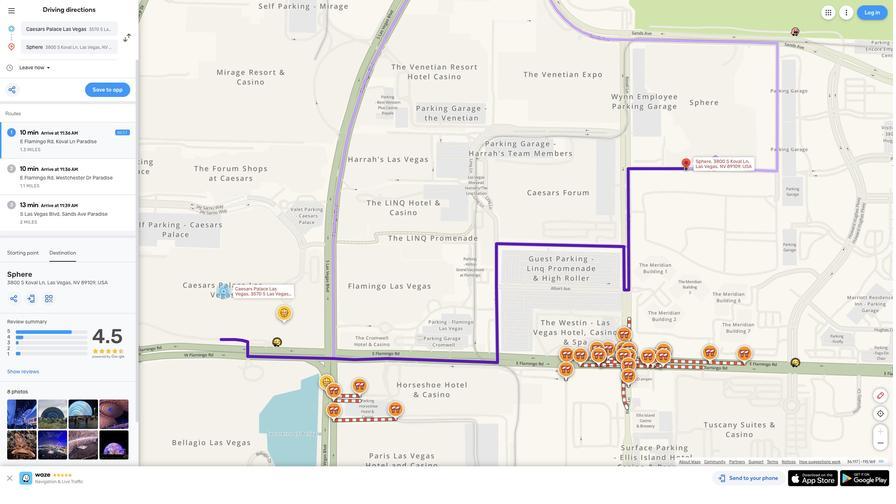 Task type: locate. For each thing, give the bounding box(es) containing it.
2 vertical spatial 2
[[7, 346, 10, 352]]

11:36 up the westchester
[[60, 167, 71, 172]]

arrive
[[41, 131, 54, 136], [41, 167, 54, 172], [41, 203, 54, 208]]

10 min arrive at 11:36 am
[[20, 129, 78, 136], [20, 165, 78, 173]]

paradise inside s las vegas blvd, sands ave paradise 2 miles
[[87, 211, 108, 217]]

summary
[[25, 319, 47, 325]]

2 vertical spatial vegas,
[[57, 280, 72, 286]]

miles right the 1.1
[[26, 183, 40, 189]]

1 vertical spatial flamingo
[[24, 175, 46, 181]]

1 vertical spatial 1
[[7, 351, 9, 357]]

0 horizontal spatial usa
[[98, 280, 108, 286]]

paradise right ln
[[77, 139, 97, 145]]

2 arrive from the top
[[41, 167, 54, 172]]

11:36 for koval
[[60, 131, 71, 136]]

min up e flamingo rd, koval ln paradise 1.3 miles
[[28, 129, 39, 136]]

rd, left the westchester
[[47, 175, 55, 181]]

flamingo
[[24, 139, 46, 145], [24, 175, 46, 181]]

2 vertical spatial miles
[[24, 220, 37, 225]]

1 vertical spatial rd,
[[47, 175, 55, 181]]

2 vertical spatial usa
[[98, 280, 108, 286]]

1 rd, from the top
[[47, 139, 55, 145]]

3800 down palace
[[45, 45, 56, 50]]

at inside 13 min arrive at 11:39 am
[[55, 203, 59, 208]]

las
[[63, 26, 71, 32], [80, 45, 87, 50], [696, 164, 704, 169], [24, 211, 33, 217], [47, 280, 55, 286]]

arrive inside 13 min arrive at 11:39 am
[[41, 203, 54, 208]]

at for westchester
[[55, 167, 59, 172]]

0 vertical spatial 3
[[10, 202, 13, 208]]

2 vertical spatial nv
[[73, 280, 80, 286]]

0 vertical spatial at
[[55, 131, 59, 136]]

1 arrive from the top
[[41, 131, 54, 136]]

clock image
[[5, 64, 14, 72]]

sphere 3800 s koval ln, las vegas, nv 89109, usa down destination button
[[7, 270, 108, 286]]

vegas,
[[88, 45, 101, 50], [705, 164, 719, 169], [57, 280, 72, 286]]

at up e flamingo rd, koval ln paradise 1.3 miles
[[55, 131, 59, 136]]

rd, left ln
[[47, 139, 55, 145]]

caesars palace las vegas button
[[21, 22, 118, 36]]

image 8 of sphere, las vegas image
[[99, 430, 129, 460]]

2
[[10, 166, 13, 172], [20, 220, 23, 225], [7, 346, 10, 352]]

koval down starting point button
[[25, 280, 38, 286]]

1 vertical spatial am
[[71, 167, 78, 172]]

paradise right 'dr'
[[93, 175, 113, 181]]

am for ln
[[71, 131, 78, 136]]

miles for e flamingo rd, westchester dr paradise
[[26, 183, 40, 189]]

about waze community partners support terms notices how suggestions work
[[679, 460, 841, 464]]

about
[[679, 460, 691, 464]]

3800
[[45, 45, 56, 50], [714, 159, 725, 164], [7, 280, 20, 286]]

how suggestions work link
[[800, 460, 841, 464]]

1 vertical spatial nv
[[720, 164, 726, 169]]

1 vertical spatial usa
[[743, 164, 752, 169]]

e up the 1.1
[[20, 175, 23, 181]]

miles right "1.3"
[[27, 147, 41, 152]]

3800 inside sphere, 3800 s koval ln, las vegas, nv 89109, usa
[[714, 159, 725, 164]]

2 11:36 from the top
[[60, 167, 71, 172]]

koval right sphere,
[[731, 159, 742, 164]]

1 vertical spatial at
[[55, 167, 59, 172]]

0 vertical spatial min
[[28, 129, 39, 136]]

rd,
[[47, 139, 55, 145], [47, 175, 55, 181]]

2 vertical spatial 89109,
[[81, 280, 97, 286]]

support link
[[749, 460, 764, 464]]

1 vertical spatial 10
[[20, 165, 26, 173]]

3 arrive from the top
[[41, 203, 54, 208]]

sphere 3800 s koval ln, las vegas, nv 89109, usa
[[26, 44, 132, 50], [7, 270, 108, 286]]

at for koval
[[55, 131, 59, 136]]

palace
[[46, 26, 62, 32]]

flamingo up the 1.1
[[24, 175, 46, 181]]

ave
[[77, 211, 86, 217]]

am up ln
[[71, 131, 78, 136]]

11:36 up ln
[[60, 131, 71, 136]]

0 vertical spatial am
[[71, 131, 78, 136]]

2 inside 5 4 3 2 1
[[7, 346, 10, 352]]

2 rd, from the top
[[47, 175, 55, 181]]

point
[[27, 250, 39, 256]]

3800 down starting point button
[[7, 280, 20, 286]]

2 vertical spatial at
[[55, 203, 59, 208]]

10 for e flamingo rd, westchester dr paradise
[[20, 165, 26, 173]]

2 vertical spatial 3800
[[7, 280, 20, 286]]

paradise inside e flamingo rd, koval ln paradise 1.3 miles
[[77, 139, 97, 145]]

0 vertical spatial 10
[[20, 129, 26, 136]]

0 vertical spatial e
[[20, 139, 23, 145]]

1 horizontal spatial 1
[[11, 129, 12, 135]]

sphere,
[[696, 159, 713, 164]]

1 horizontal spatial vegas,
[[88, 45, 101, 50]]

10 min arrive at 11:36 am up e flamingo rd, westchester dr paradise 1.1 miles
[[20, 165, 78, 173]]

usa
[[123, 45, 132, 50], [743, 164, 752, 169], [98, 280, 108, 286]]

10 up "1.3"
[[20, 129, 26, 136]]

vegas down 13 min arrive at 11:39 am
[[34, 211, 48, 217]]

am for dr
[[71, 167, 78, 172]]

2 horizontal spatial nv
[[720, 164, 726, 169]]

2 vertical spatial ln,
[[39, 280, 46, 286]]

10 min arrive at 11:36 am for westchester
[[20, 165, 78, 173]]

1 down routes
[[11, 129, 12, 135]]

at left 11:39
[[55, 203, 59, 208]]

0 vertical spatial sphere
[[26, 44, 43, 50]]

2 10 min arrive at 11:36 am from the top
[[20, 165, 78, 173]]

am up the westchester
[[71, 167, 78, 172]]

s
[[57, 45, 60, 50], [727, 159, 730, 164], [20, 211, 23, 217], [21, 280, 24, 286]]

0 vertical spatial sphere 3800 s koval ln, las vegas, nv 89109, usa
[[26, 44, 132, 50]]

1 vertical spatial sphere
[[7, 270, 32, 279]]

1 horizontal spatial 3800
[[45, 45, 56, 50]]

traffic
[[71, 479, 83, 484]]

am inside 13 min arrive at 11:39 am
[[71, 203, 78, 208]]

3800 right sphere,
[[714, 159, 725, 164]]

2 horizontal spatial usa
[[743, 164, 752, 169]]

e inside e flamingo rd, koval ln paradise 1.3 miles
[[20, 139, 23, 145]]

min for e flamingo rd, koval ln paradise
[[28, 129, 39, 136]]

1 vertical spatial 3800
[[714, 159, 725, 164]]

pencil image
[[877, 391, 885, 400]]

nv
[[102, 45, 108, 50], [720, 164, 726, 169], [73, 280, 80, 286]]

rd, inside e flamingo rd, westchester dr paradise 1.1 miles
[[47, 175, 55, 181]]

at
[[55, 131, 59, 136], [55, 167, 59, 172], [55, 203, 59, 208]]

1 min from the top
[[28, 129, 39, 136]]

current location image
[[7, 24, 16, 33]]

miles inside e flamingo rd, koval ln paradise 1.3 miles
[[27, 147, 41, 152]]

sands
[[62, 211, 76, 217]]

1.1
[[20, 183, 25, 189]]

directions
[[66, 6, 96, 14]]

0 vertical spatial usa
[[123, 45, 132, 50]]

community
[[705, 460, 726, 464]]

11:36
[[60, 131, 71, 136], [60, 167, 71, 172]]

1 am from the top
[[71, 131, 78, 136]]

arrive for westchester
[[41, 167, 54, 172]]

1 flamingo from the top
[[24, 139, 46, 145]]

2 min from the top
[[28, 165, 39, 173]]

miles
[[27, 147, 41, 152], [26, 183, 40, 189], [24, 220, 37, 225]]

3
[[10, 202, 13, 208], [7, 340, 10, 346]]

1 vertical spatial 11:36
[[60, 167, 71, 172]]

10 for e flamingo rd, koval ln paradise
[[20, 129, 26, 136]]

0 vertical spatial vegas
[[72, 26, 86, 32]]

image 1 of sphere, las vegas image
[[7, 400, 36, 429]]

live
[[62, 479, 70, 484]]

e inside e flamingo rd, westchester dr paradise 1.1 miles
[[20, 175, 23, 181]]

koval down caesars palace las vegas button
[[61, 45, 72, 50]]

now
[[34, 65, 44, 71]]

0 horizontal spatial vegas,
[[57, 280, 72, 286]]

2 horizontal spatial ln,
[[743, 159, 750, 164]]

sphere down caesars
[[26, 44, 43, 50]]

1 horizontal spatial nv
[[102, 45, 108, 50]]

at up e flamingo rd, westchester dr paradise 1.1 miles
[[55, 167, 59, 172]]

1 vertical spatial 3
[[7, 340, 10, 346]]

x image
[[5, 474, 14, 483]]

flamingo up "1.3"
[[24, 139, 46, 145]]

0 vertical spatial paradise
[[77, 139, 97, 145]]

2 flamingo from the top
[[24, 175, 46, 181]]

0 vertical spatial rd,
[[47, 139, 55, 145]]

blvd,
[[49, 211, 61, 217]]

vegas down directions
[[72, 26, 86, 32]]

1 vertical spatial min
[[28, 165, 39, 173]]

1 down the 4
[[7, 351, 9, 357]]

paradise inside e flamingo rd, westchester dr paradise 1.1 miles
[[93, 175, 113, 181]]

2 inside s las vegas blvd, sands ave paradise 2 miles
[[20, 220, 23, 225]]

suggestions
[[809, 460, 831, 464]]

miles inside e flamingo rd, westchester dr paradise 1.1 miles
[[26, 183, 40, 189]]

0 vertical spatial 10 min arrive at 11:36 am
[[20, 129, 78, 136]]

3 min from the top
[[27, 201, 38, 209]]

0 vertical spatial flamingo
[[24, 139, 46, 145]]

min down e flamingo rd, koval ln paradise 1.3 miles
[[28, 165, 39, 173]]

arrive up e flamingo rd, westchester dr paradise 1.1 miles
[[41, 167, 54, 172]]

1
[[11, 129, 12, 135], [7, 351, 9, 357]]

10 min arrive at 11:36 am up e flamingo rd, koval ln paradise 1.3 miles
[[20, 129, 78, 136]]

4
[[7, 334, 10, 340]]

11:36 for westchester
[[60, 167, 71, 172]]

miles for e flamingo rd, koval ln paradise
[[27, 147, 41, 152]]

-
[[861, 460, 863, 464]]

1 vertical spatial 2
[[20, 220, 23, 225]]

caesars palace las vegas
[[26, 26, 86, 32]]

flamingo inside e flamingo rd, koval ln paradise 1.3 miles
[[24, 139, 46, 145]]

arrive up e flamingo rd, koval ln paradise 1.3 miles
[[41, 131, 54, 136]]

2 vertical spatial arrive
[[41, 203, 54, 208]]

image 6 of sphere, las vegas image
[[38, 430, 67, 460]]

s right sphere,
[[727, 159, 730, 164]]

0 vertical spatial ln,
[[73, 45, 79, 50]]

waze
[[691, 460, 701, 464]]

10
[[20, 129, 26, 136], [20, 165, 26, 173]]

flamingo inside e flamingo rd, westchester dr paradise 1.1 miles
[[24, 175, 46, 181]]

0 horizontal spatial 89109,
[[81, 280, 97, 286]]

koval
[[61, 45, 72, 50], [56, 139, 68, 145], [731, 159, 742, 164], [25, 280, 38, 286]]

1 vertical spatial ln,
[[743, 159, 750, 164]]

ln,
[[73, 45, 79, 50], [743, 159, 750, 164], [39, 280, 46, 286]]

1 horizontal spatial vegas
[[72, 26, 86, 32]]

0 vertical spatial 11:36
[[60, 131, 71, 136]]

1 vertical spatial vegas
[[34, 211, 48, 217]]

koval inside e flamingo rd, koval ln paradise 1.3 miles
[[56, 139, 68, 145]]

partners
[[729, 460, 745, 464]]

1 horizontal spatial ln,
[[73, 45, 79, 50]]

1 vertical spatial miles
[[26, 183, 40, 189]]

36.117
[[847, 460, 858, 464]]

2 horizontal spatial 89109,
[[727, 164, 742, 169]]

1 vertical spatial sphere 3800 s koval ln, las vegas, nv 89109, usa
[[7, 270, 108, 286]]

sphere down starting point button
[[7, 270, 32, 279]]

s down caesars palace las vegas
[[57, 45, 60, 50]]

vegas inside caesars palace las vegas button
[[72, 26, 86, 32]]

89109,
[[109, 45, 122, 50], [727, 164, 742, 169], [81, 280, 97, 286]]

vegas inside s las vegas blvd, sands ave paradise 2 miles
[[34, 211, 48, 217]]

terms link
[[767, 460, 779, 464]]

1 vertical spatial vegas,
[[705, 164, 719, 169]]

nv inside sphere, 3800 s koval ln, las vegas, nv 89109, usa
[[720, 164, 726, 169]]

arrive up blvd,
[[41, 203, 54, 208]]

3 down the 5
[[7, 340, 10, 346]]

miles down 13
[[24, 220, 37, 225]]

2 vertical spatial min
[[27, 201, 38, 209]]

min right 13
[[27, 201, 38, 209]]

vegas
[[72, 26, 86, 32], [34, 211, 48, 217]]

zoom out image
[[876, 439, 885, 447]]

1 horizontal spatial 89109,
[[109, 45, 122, 50]]

am right 11:39
[[71, 203, 78, 208]]

s down 13
[[20, 211, 23, 217]]

min
[[28, 129, 39, 136], [28, 165, 39, 173], [27, 201, 38, 209]]

1 vertical spatial paradise
[[93, 175, 113, 181]]

3 am from the top
[[71, 203, 78, 208]]

sphere 3800 s koval ln, las vegas, nv 89109, usa down caesars palace las vegas button
[[26, 44, 132, 50]]

2 vertical spatial am
[[71, 203, 78, 208]]

0 vertical spatial vegas,
[[88, 45, 101, 50]]

0 vertical spatial 1
[[11, 129, 12, 135]]

caesars
[[26, 26, 45, 32]]

usa inside sphere, 3800 s koval ln, las vegas, nv 89109, usa
[[743, 164, 752, 169]]

e up "1.3"
[[20, 139, 23, 145]]

8 photos
[[7, 389, 28, 395]]

destination
[[50, 250, 76, 256]]

2 horizontal spatial vegas,
[[705, 164, 719, 169]]

1 vertical spatial e
[[20, 175, 23, 181]]

1 10 min arrive at 11:36 am from the top
[[20, 129, 78, 136]]

1 vertical spatial 89109,
[[727, 164, 742, 169]]

rd, for westchester
[[47, 175, 55, 181]]

2 horizontal spatial 3800
[[714, 159, 725, 164]]

las inside button
[[63, 26, 71, 32]]

0 horizontal spatial 1
[[7, 351, 9, 357]]

paradise right ave
[[87, 211, 108, 217]]

show
[[7, 369, 20, 375]]

paradise
[[77, 139, 97, 145], [93, 175, 113, 181], [87, 211, 108, 217]]

2 am from the top
[[71, 167, 78, 172]]

s inside sphere, 3800 s koval ln, las vegas, nv 89109, usa
[[727, 159, 730, 164]]

rd, inside e flamingo rd, koval ln paradise 1.3 miles
[[47, 139, 55, 145]]

1 vertical spatial 10 min arrive at 11:36 am
[[20, 165, 78, 173]]

1 11:36 from the top
[[60, 131, 71, 136]]

koval left ln
[[56, 139, 68, 145]]

2 e from the top
[[20, 175, 23, 181]]

1 vertical spatial arrive
[[41, 167, 54, 172]]

2 vertical spatial paradise
[[87, 211, 108, 217]]

destination button
[[50, 250, 76, 262]]

flamingo for e flamingo rd, westchester dr paradise
[[24, 175, 46, 181]]

1 e from the top
[[20, 139, 23, 145]]

3 left 13
[[10, 202, 13, 208]]

10 up the 1.1
[[20, 165, 26, 173]]

36.117 | -115.169
[[847, 460, 876, 464]]

0 horizontal spatial vegas
[[34, 211, 48, 217]]

2 10 from the top
[[20, 165, 26, 173]]

paradise for e flamingo rd, westchester dr paradise
[[93, 175, 113, 181]]

1 10 from the top
[[20, 129, 26, 136]]

am
[[71, 131, 78, 136], [71, 167, 78, 172], [71, 203, 78, 208]]

sphere
[[26, 44, 43, 50], [7, 270, 32, 279]]

ln
[[69, 139, 75, 145]]

starting point button
[[7, 250, 39, 261]]

0 horizontal spatial ln,
[[39, 280, 46, 286]]

0 vertical spatial nv
[[102, 45, 108, 50]]

starting
[[7, 250, 26, 256]]

e
[[20, 139, 23, 145], [20, 175, 23, 181]]

0 vertical spatial miles
[[27, 147, 41, 152]]

0 vertical spatial arrive
[[41, 131, 54, 136]]



Task type: describe. For each thing, give the bounding box(es) containing it.
0 horizontal spatial nv
[[73, 280, 80, 286]]

1 inside 5 4 3 2 1
[[7, 351, 9, 357]]

image 2 of sphere, las vegas image
[[38, 400, 67, 429]]

review
[[7, 319, 24, 325]]

0 horizontal spatial 3800
[[7, 280, 20, 286]]

s down starting point button
[[21, 280, 24, 286]]

sphere, 3800 s koval ln, las vegas, nv 89109, usa
[[696, 159, 752, 169]]

115.169
[[863, 460, 876, 464]]

navigation & live traffic
[[35, 479, 83, 484]]

3 inside 5 4 3 2 1
[[7, 340, 10, 346]]

min for s las vegas blvd, sands ave paradise
[[27, 201, 38, 209]]

terms
[[767, 460, 779, 464]]

koval inside sphere, 3800 s koval ln, las vegas, nv 89109, usa
[[731, 159, 742, 164]]

0 vertical spatial 2
[[10, 166, 13, 172]]

89109, inside sphere, 3800 s koval ln, las vegas, nv 89109, usa
[[727, 164, 742, 169]]

how
[[800, 460, 808, 464]]

location image
[[7, 42, 16, 51]]

arrive for blvd,
[[41, 203, 54, 208]]

community link
[[705, 460, 726, 464]]

flamingo for e flamingo rd, koval ln paradise
[[24, 139, 46, 145]]

arrive for koval
[[41, 131, 54, 136]]

11:39
[[60, 203, 70, 208]]

1.3
[[20, 147, 26, 152]]

about waze link
[[679, 460, 701, 464]]

show reviews
[[7, 369, 39, 375]]

image 4 of sphere, las vegas image
[[99, 400, 129, 429]]

8
[[7, 389, 10, 395]]

partners link
[[729, 460, 745, 464]]

s inside s las vegas blvd, sands ave paradise 2 miles
[[20, 211, 23, 217]]

image 7 of sphere, las vegas image
[[69, 430, 98, 460]]

0 vertical spatial 89109,
[[109, 45, 122, 50]]

routes
[[5, 111, 21, 117]]

|
[[859, 460, 860, 464]]

driving
[[43, 6, 64, 14]]

e for e flamingo rd, koval ln paradise
[[20, 139, 23, 145]]

miles inside s las vegas blvd, sands ave paradise 2 miles
[[24, 220, 37, 225]]

13
[[20, 201, 26, 209]]

review summary
[[7, 319, 47, 325]]

e for e flamingo rd, westchester dr paradise
[[20, 175, 23, 181]]

10 min arrive at 11:36 am for koval
[[20, 129, 78, 136]]

work
[[832, 460, 841, 464]]

e flamingo rd, koval ln paradise 1.3 miles
[[20, 139, 97, 152]]

starting point
[[7, 250, 39, 256]]

paradise for e flamingo rd, koval ln paradise
[[77, 139, 97, 145]]

5 4 3 2 1
[[7, 328, 10, 357]]

las inside sphere, 3800 s koval ln, las vegas, nv 89109, usa
[[696, 164, 704, 169]]

notices
[[782, 460, 796, 464]]

vegas, inside sphere, 3800 s koval ln, las vegas, nv 89109, usa
[[705, 164, 719, 169]]

dr
[[86, 175, 91, 181]]

driving directions
[[43, 6, 96, 14]]

5
[[7, 328, 10, 334]]

support
[[749, 460, 764, 464]]

&
[[58, 479, 61, 484]]

13 min arrive at 11:39 am
[[20, 201, 78, 209]]

min for e flamingo rd, westchester dr paradise
[[28, 165, 39, 173]]

s las vegas blvd, sands ave paradise 2 miles
[[20, 211, 108, 225]]

leave
[[19, 65, 33, 71]]

photos
[[12, 389, 28, 395]]

leave now
[[19, 65, 44, 71]]

best
[[117, 131, 128, 135]]

image 5 of sphere, las vegas image
[[7, 430, 36, 460]]

at for blvd,
[[55, 203, 59, 208]]

notices link
[[782, 460, 796, 464]]

image 3 of sphere, las vegas image
[[69, 400, 98, 429]]

sphere inside the sphere 3800 s koval ln, las vegas, nv 89109, usa
[[7, 270, 32, 279]]

zoom in image
[[876, 427, 885, 436]]

link image
[[879, 459, 884, 464]]

reviews
[[21, 369, 39, 375]]

westchester
[[56, 175, 85, 181]]

navigation
[[35, 479, 57, 484]]

4.5
[[92, 325, 123, 348]]

las inside s las vegas blvd, sands ave paradise 2 miles
[[24, 211, 33, 217]]

am for sands
[[71, 203, 78, 208]]

e flamingo rd, westchester dr paradise 1.1 miles
[[20, 175, 113, 189]]

1 horizontal spatial usa
[[123, 45, 132, 50]]

ln, inside sphere, 3800 s koval ln, las vegas, nv 89109, usa
[[743, 159, 750, 164]]

0 vertical spatial 3800
[[45, 45, 56, 50]]

rd, for koval
[[47, 139, 55, 145]]



Task type: vqa. For each thing, say whether or not it's contained in the screenshot.
11:39
yes



